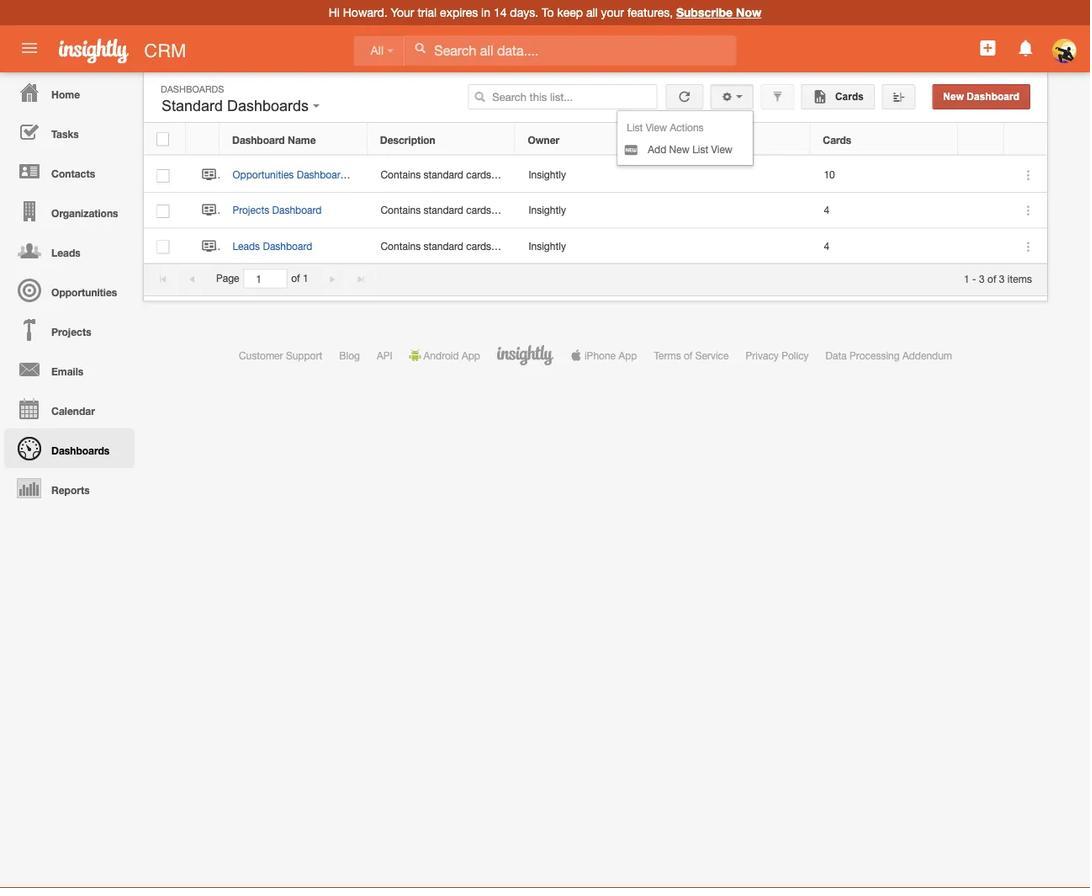 Task type: describe. For each thing, give the bounding box(es) containing it.
standard for contains standard cards for leads insightly
[[424, 240, 464, 252]]

for for opportunities
[[494, 169, 507, 181]]

owner
[[528, 134, 560, 146]]

0 vertical spatial dashboards
[[161, 83, 224, 94]]

list view actions
[[627, 121, 704, 133]]

privacy policy link
[[746, 349, 809, 361]]

0 horizontal spatial new
[[670, 143, 690, 155]]

refresh list image
[[677, 91, 693, 102]]

1 3 from the left
[[980, 273, 986, 284]]

crm
[[144, 40, 186, 61]]

terms
[[654, 349, 682, 361]]

standard for contains standard cards for projects
[[424, 204, 464, 216]]

iphone app link
[[571, 349, 638, 361]]

api
[[377, 349, 393, 361]]

terms of service link
[[654, 349, 729, 361]]

hi howard. your trial expires in 14 days. to keep all your features, subscribe now
[[329, 5, 762, 19]]

dashboard name
[[232, 134, 316, 146]]

howard.
[[343, 5, 388, 19]]

cards for opportunities
[[467, 169, 492, 181]]

data
[[826, 349, 847, 361]]

privacy policy
[[746, 349, 809, 361]]

dashboard for new dashboard
[[967, 91, 1020, 102]]

emails link
[[4, 349, 135, 389]]

new dashboard
[[944, 91, 1020, 102]]

cog image
[[722, 91, 734, 103]]

calendar link
[[4, 389, 135, 428]]

contains standard cards for leads cell
[[368, 228, 537, 264]]

trial
[[418, 5, 437, 19]]

1 vertical spatial list
[[693, 143, 709, 155]]

14
[[494, 5, 507, 19]]

home link
[[4, 72, 135, 112]]

name
[[288, 134, 316, 146]]

list view actions link
[[597, 116, 753, 138]]

customer support link
[[239, 349, 323, 361]]

for for projects
[[494, 204, 507, 216]]

calendar
[[51, 405, 95, 417]]

contains standard cards for leads insightly
[[381, 240, 566, 252]]

leads dashboard
[[233, 240, 313, 252]]

app for iphone app
[[619, 349, 638, 361]]

4 cell for contains standard cards for projects
[[811, 193, 960, 228]]

3 insightly from the top
[[529, 240, 566, 252]]

organizations
[[51, 207, 118, 219]]

leads for leads
[[51, 247, 81, 258]]

customer
[[239, 349, 283, 361]]

tasks link
[[4, 112, 135, 152]]

android app
[[424, 349, 481, 361]]

projects link
[[4, 310, 135, 349]]

dashboard for projects dashboard
[[272, 204, 322, 216]]

actions
[[670, 121, 704, 133]]

items
[[1008, 273, 1033, 284]]

projects for projects
[[51, 326, 91, 338]]

all
[[587, 5, 598, 19]]

projects dashboard link
[[233, 204, 330, 216]]

features,
[[628, 5, 673, 19]]

projects for projects dashboard
[[233, 204, 270, 216]]

4 for contains standard cards for projects
[[824, 204, 830, 216]]

to
[[542, 5, 554, 19]]

0 vertical spatial new
[[944, 91, 965, 102]]

leads for leads dashboard
[[233, 240, 260, 252]]

10
[[824, 169, 836, 181]]

insightly cell for contains standard cards for opportunities
[[516, 157, 664, 193]]

add new list view link
[[618, 138, 753, 160]]

4 cell for contains standard cards for leads
[[811, 228, 960, 264]]

in
[[482, 5, 491, 19]]

10 cell
[[811, 157, 960, 193]]

insightly for contains standard cards for opportunities
[[529, 169, 566, 181]]

processing
[[850, 349, 900, 361]]

0 horizontal spatial of
[[291, 273, 300, 284]]

all
[[371, 44, 384, 57]]

iphone
[[585, 349, 616, 361]]

contains standard cards for projects
[[381, 204, 546, 216]]

Search all data.... text field
[[405, 35, 737, 66]]

support
[[286, 349, 323, 361]]

app for android app
[[462, 349, 481, 361]]

android app link
[[410, 349, 481, 361]]

view inside list view actions link
[[646, 121, 668, 133]]

api link
[[377, 349, 393, 361]]

data processing addendum
[[826, 349, 953, 361]]

standard
[[162, 97, 223, 114]]

contacts
[[51, 168, 95, 179]]

cards for leads
[[467, 240, 492, 252]]

projects dashboard
[[233, 204, 322, 216]]

standard dashboards
[[162, 97, 313, 114]]

add
[[648, 143, 667, 155]]

all link
[[354, 36, 405, 66]]

blog link
[[339, 349, 360, 361]]

notifications image
[[1017, 38, 1037, 58]]

dashboards inside button
[[227, 97, 309, 114]]

leads dashboard link
[[233, 240, 321, 252]]

show sidebar image
[[893, 91, 905, 103]]

4 for contains standard cards for leads
[[824, 240, 830, 252]]

privacy
[[746, 349, 779, 361]]

dashboard for leads dashboard
[[263, 240, 313, 252]]

2 3 from the left
[[1000, 273, 1006, 284]]

service
[[696, 349, 729, 361]]

your
[[601, 5, 625, 19]]

days.
[[510, 5, 539, 19]]

opportunities inside contains standard cards for opportunities cell
[[509, 169, 571, 181]]

date
[[676, 134, 699, 146]]

show list view filters image
[[772, 91, 784, 103]]

customer support
[[239, 349, 323, 361]]

emails
[[51, 365, 84, 377]]

1 - 3 of 3 items
[[965, 273, 1033, 284]]

add new list view
[[648, 143, 733, 155]]

view inside 'add new list view' link
[[712, 143, 733, 155]]

2 horizontal spatial leads
[[509, 240, 537, 252]]

android
[[424, 349, 459, 361]]

dashboard down standard dashboards button
[[232, 134, 285, 146]]

opportunities dashboard link
[[233, 169, 355, 181]]



Task type: vqa. For each thing, say whether or not it's contained in the screenshot.
(206) 499-1861 Cell on the bottom of the page
no



Task type: locate. For each thing, give the bounding box(es) containing it.
0 vertical spatial list
[[627, 121, 643, 133]]

2 standard from the top
[[424, 204, 464, 216]]

search image
[[474, 91, 486, 103]]

3 left items
[[1000, 273, 1006, 284]]

new right the add
[[670, 143, 690, 155]]

0 horizontal spatial leads
[[51, 247, 81, 258]]

terms of service
[[654, 349, 729, 361]]

row containing leads dashboard
[[144, 228, 1048, 264]]

for for leads
[[494, 240, 507, 252]]

dashboards
[[161, 83, 224, 94], [227, 97, 309, 114], [51, 444, 110, 456]]

for down contains standard cards for projects
[[494, 240, 507, 252]]

3 row from the top
[[144, 193, 1048, 228]]

contains standard cards for opportunities
[[381, 169, 571, 181]]

contains down description
[[381, 169, 421, 181]]

2 contains from the top
[[381, 204, 421, 216]]

1 cards from the top
[[467, 169, 492, 181]]

app right iphone
[[619, 349, 638, 361]]

contains for contains standard cards for opportunities
[[381, 169, 421, 181]]

for inside cell
[[494, 169, 507, 181]]

3 standard from the top
[[424, 240, 464, 252]]

Search this list... text field
[[468, 84, 658, 109]]

date updated
[[676, 134, 743, 146]]

0 vertical spatial standard
[[424, 169, 464, 181]]

cards down contains standard cards for opportunities
[[467, 204, 492, 216]]

contains standard cards for opportunities cell
[[368, 157, 571, 193]]

0 vertical spatial for
[[494, 169, 507, 181]]

standard inside cell
[[424, 204, 464, 216]]

1 standard from the top
[[424, 169, 464, 181]]

navigation containing home
[[0, 72, 135, 508]]

0 horizontal spatial app
[[462, 349, 481, 361]]

None checkbox
[[157, 132, 169, 146], [157, 169, 170, 183], [157, 205, 170, 218], [157, 240, 170, 254], [157, 132, 169, 146], [157, 169, 170, 183], [157, 205, 170, 218], [157, 240, 170, 254]]

1 horizontal spatial projects
[[233, 204, 270, 216]]

dashboard
[[967, 91, 1020, 102], [232, 134, 285, 146], [297, 169, 346, 181], [272, 204, 322, 216], [263, 240, 313, 252]]

1 4 cell from the top
[[811, 193, 960, 228]]

1 horizontal spatial dashboards
[[161, 83, 224, 94]]

3 insightly cell from the top
[[516, 228, 664, 264]]

list
[[627, 121, 643, 133], [693, 143, 709, 155]]

iphone app
[[585, 349, 638, 361]]

1 vertical spatial view
[[712, 143, 733, 155]]

2 row from the top
[[144, 157, 1048, 193]]

1 insightly from the top
[[529, 169, 566, 181]]

cards up contains standard cards for projects
[[467, 169, 492, 181]]

projects inside cell
[[509, 204, 546, 216]]

2 horizontal spatial of
[[988, 273, 997, 284]]

1 horizontal spatial leads
[[233, 240, 260, 252]]

for
[[494, 169, 507, 181], [494, 204, 507, 216], [494, 240, 507, 252]]

dashboards up reports link
[[51, 444, 110, 456]]

0 horizontal spatial dashboards
[[51, 444, 110, 456]]

of right -
[[988, 273, 997, 284]]

organizations link
[[4, 191, 135, 231]]

row containing projects dashboard
[[144, 193, 1048, 228]]

1 vertical spatial 4
[[824, 240, 830, 252]]

2 4 from the top
[[824, 240, 830, 252]]

1 app from the left
[[462, 349, 481, 361]]

opportunities for opportunities dashboard
[[233, 169, 294, 181]]

dashboard up 'of 1'
[[263, 240, 313, 252]]

1 field
[[244, 270, 286, 288]]

of 1
[[291, 273, 309, 284]]

projects down contains standard cards for opportunities
[[509, 204, 546, 216]]

2 horizontal spatial projects
[[509, 204, 546, 216]]

1 horizontal spatial 1
[[965, 273, 970, 284]]

opportunities for opportunities
[[51, 286, 117, 298]]

0 horizontal spatial 1
[[303, 273, 309, 284]]

1 vertical spatial cards
[[467, 204, 492, 216]]

leads up opportunities link
[[51, 247, 81, 258]]

policy
[[782, 349, 809, 361]]

projects up emails link
[[51, 326, 91, 338]]

dashboards up standard
[[161, 83, 224, 94]]

1 horizontal spatial new
[[944, 91, 965, 102]]

leads link
[[4, 231, 135, 270]]

0 vertical spatial contains
[[381, 169, 421, 181]]

1 vertical spatial dashboards
[[227, 97, 309, 114]]

cards link
[[802, 84, 875, 109]]

1 contains from the top
[[381, 169, 421, 181]]

your
[[391, 5, 415, 19]]

for down contains standard cards for opportunities
[[494, 204, 507, 216]]

cards
[[833, 91, 864, 102], [823, 134, 852, 146]]

for up contains standard cards for projects
[[494, 169, 507, 181]]

0 horizontal spatial list
[[627, 121, 643, 133]]

4 row from the top
[[144, 228, 1048, 264]]

2 horizontal spatial dashboards
[[227, 97, 309, 114]]

keep
[[558, 5, 583, 19]]

row
[[144, 124, 1047, 155], [144, 157, 1048, 193], [144, 193, 1048, 228], [144, 228, 1048, 264]]

of right the terms
[[684, 349, 693, 361]]

0 horizontal spatial 3
[[980, 273, 986, 284]]

page
[[216, 273, 240, 284]]

contains standard cards for projects cell
[[368, 193, 546, 228]]

0 horizontal spatial projects
[[51, 326, 91, 338]]

standard inside cell
[[424, 169, 464, 181]]

0 vertical spatial view
[[646, 121, 668, 133]]

leads down contains standard cards for projects
[[509, 240, 537, 252]]

cards left show sidebar image
[[833, 91, 864, 102]]

contacts link
[[4, 152, 135, 191]]

of
[[291, 273, 300, 284], [988, 273, 997, 284], [684, 349, 693, 361]]

projects
[[233, 204, 270, 216], [509, 204, 546, 216], [51, 326, 91, 338]]

2 4 cell from the top
[[811, 228, 960, 264]]

insightly cell
[[516, 157, 664, 193], [516, 193, 664, 228], [516, 228, 664, 264]]

opportunities up projects link
[[51, 286, 117, 298]]

0 vertical spatial cards
[[833, 91, 864, 102]]

dashboards inside "navigation"
[[51, 444, 110, 456]]

dashboard down name
[[297, 169, 346, 181]]

2 vertical spatial standard
[[424, 240, 464, 252]]

view right date
[[712, 143, 733, 155]]

dashboard down notifications icon
[[967, 91, 1020, 102]]

4 cell
[[811, 193, 960, 228], [811, 228, 960, 264]]

opportunities dashboard
[[233, 169, 346, 181]]

1 vertical spatial cards
[[823, 134, 852, 146]]

standard up contains standard cards for leads "cell" in the left of the page
[[424, 204, 464, 216]]

cell
[[664, 157, 811, 193], [960, 157, 1006, 193], [664, 193, 811, 228], [960, 193, 1006, 228], [664, 228, 811, 264], [960, 228, 1006, 264]]

cards for projects
[[467, 204, 492, 216]]

1 row from the top
[[144, 124, 1047, 155]]

standard dashboards button
[[157, 93, 324, 119]]

subscribe now link
[[677, 5, 762, 19]]

1 vertical spatial insightly
[[529, 204, 566, 216]]

2 horizontal spatial opportunities
[[509, 169, 571, 181]]

1
[[303, 273, 309, 284], [965, 273, 970, 284]]

contains inside contains standard cards for opportunities cell
[[381, 169, 421, 181]]

app right android
[[462, 349, 481, 361]]

standard down contains standard cards for projects cell
[[424, 240, 464, 252]]

4 cell down 10 'cell'
[[811, 228, 960, 264]]

row group
[[144, 157, 1048, 264]]

leads up page in the top of the page
[[233, 240, 260, 252]]

cards
[[467, 169, 492, 181], [467, 204, 492, 216], [467, 240, 492, 252]]

4 cell down 10
[[811, 193, 960, 228]]

dashboard down opportunities dashboard link
[[272, 204, 322, 216]]

row containing opportunities dashboard
[[144, 157, 1048, 193]]

contains inside contains standard cards for projects cell
[[381, 204, 421, 216]]

0 vertical spatial cards
[[467, 169, 492, 181]]

cards up 10
[[823, 134, 852, 146]]

of right 1 'field'
[[291, 273, 300, 284]]

navigation
[[0, 72, 135, 508]]

subscribe
[[677, 5, 733, 19]]

dashboards link
[[4, 428, 135, 468]]

opportunities
[[233, 169, 294, 181], [509, 169, 571, 181], [51, 286, 117, 298]]

now
[[737, 5, 762, 19]]

0 horizontal spatial opportunities
[[51, 286, 117, 298]]

2 1 from the left
[[965, 273, 970, 284]]

0 horizontal spatial view
[[646, 121, 668, 133]]

insightly cell for contains standard cards for projects
[[516, 193, 664, 228]]

3 cards from the top
[[467, 240, 492, 252]]

view up the add
[[646, 121, 668, 133]]

1 horizontal spatial list
[[693, 143, 709, 155]]

1 insightly cell from the top
[[516, 157, 664, 193]]

1 vertical spatial for
[[494, 204, 507, 216]]

opportunities link
[[4, 270, 135, 310]]

for inside cell
[[494, 204, 507, 216]]

projects up leads dashboard
[[233, 204, 270, 216]]

4
[[824, 204, 830, 216], [824, 240, 830, 252]]

2 insightly cell from the top
[[516, 193, 664, 228]]

cards inside contains standard cards for projects cell
[[467, 204, 492, 216]]

tasks
[[51, 128, 79, 140]]

0 vertical spatial 4
[[824, 204, 830, 216]]

1 right 1 'field'
[[303, 273, 309, 284]]

contains
[[381, 169, 421, 181], [381, 204, 421, 216], [381, 240, 421, 252]]

opportunities down the dashboard name
[[233, 169, 294, 181]]

1 horizontal spatial opportunities
[[233, 169, 294, 181]]

leads inside "navigation"
[[51, 247, 81, 258]]

reports link
[[4, 468, 135, 508]]

1 horizontal spatial app
[[619, 349, 638, 361]]

dashboard for opportunities dashboard
[[297, 169, 346, 181]]

updated
[[702, 134, 743, 146]]

3 contains from the top
[[381, 240, 421, 252]]

leads
[[233, 240, 260, 252], [509, 240, 537, 252], [51, 247, 81, 258]]

dashboards up the dashboard name
[[227, 97, 309, 114]]

insightly for contains standard cards for projects
[[529, 204, 566, 216]]

2 insightly from the top
[[529, 204, 566, 216]]

cards inside row
[[823, 134, 852, 146]]

white image
[[414, 42, 426, 54]]

1 4 from the top
[[824, 204, 830, 216]]

0 vertical spatial insightly
[[529, 169, 566, 181]]

addendum
[[903, 349, 953, 361]]

row containing dashboard name
[[144, 124, 1047, 155]]

1 vertical spatial standard
[[424, 204, 464, 216]]

1 horizontal spatial 3
[[1000, 273, 1006, 284]]

cards inside contains standard cards for opportunities cell
[[467, 169, 492, 181]]

2 cards from the top
[[467, 204, 492, 216]]

3
[[980, 273, 986, 284], [1000, 273, 1006, 284]]

hi
[[329, 5, 340, 19]]

opportunities inside opportunities link
[[51, 286, 117, 298]]

1 vertical spatial new
[[670, 143, 690, 155]]

new dashboard link
[[933, 84, 1031, 109]]

1 1 from the left
[[303, 273, 309, 284]]

data processing addendum link
[[826, 349, 953, 361]]

1 left -
[[965, 273, 970, 284]]

2 vertical spatial contains
[[381, 240, 421, 252]]

row group containing opportunities dashboard
[[144, 157, 1048, 264]]

2 vertical spatial cards
[[467, 240, 492, 252]]

1 for from the top
[[494, 169, 507, 181]]

3 for from the top
[[494, 240, 507, 252]]

new right show sidebar image
[[944, 91, 965, 102]]

2 for from the top
[[494, 204, 507, 216]]

blog
[[339, 349, 360, 361]]

reports
[[51, 484, 90, 496]]

2 vertical spatial for
[[494, 240, 507, 252]]

3 right -
[[980, 273, 986, 284]]

home
[[51, 88, 80, 100]]

description
[[380, 134, 436, 146]]

1 horizontal spatial of
[[684, 349, 693, 361]]

standard for contains standard cards for opportunities
[[424, 169, 464, 181]]

contains for contains standard cards for projects
[[381, 204, 421, 216]]

standard up contains standard cards for projects cell
[[424, 169, 464, 181]]

2 vertical spatial dashboards
[[51, 444, 110, 456]]

cards down contains standard cards for projects
[[467, 240, 492, 252]]

2 app from the left
[[619, 349, 638, 361]]

opportunities down owner on the top
[[509, 169, 571, 181]]

1 vertical spatial contains
[[381, 204, 421, 216]]

expires
[[440, 5, 478, 19]]

2 vertical spatial insightly
[[529, 240, 566, 252]]

contains up contains standard cards for leads "cell" in the left of the page
[[381, 204, 421, 216]]

1 horizontal spatial view
[[712, 143, 733, 155]]

contains down contains standard cards for projects cell
[[381, 240, 421, 252]]

-
[[973, 273, 977, 284]]



